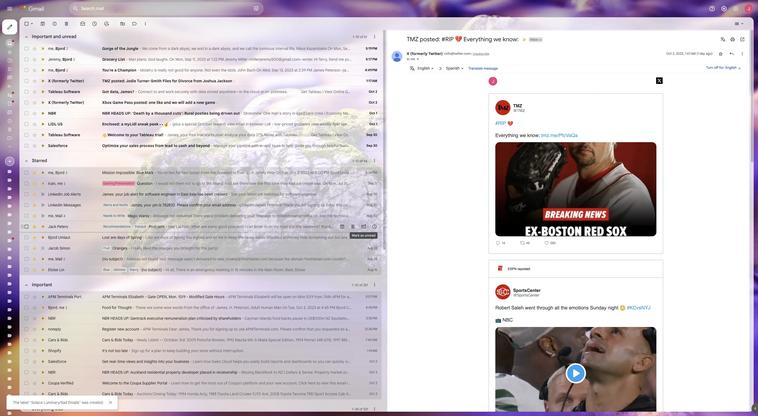 Task type: describe. For each thing, give the bounding box(es) containing it.
0 horizontal spatial #rip
[[442, 36, 454, 43]]

see
[[473, 306, 479, 311]]

everything for everything we know: tmz.me/pfcvaqa
[[496, 133, 519, 138]]

are down podcasts
[[154, 236, 159, 240]]

tmz's photo image
[[496, 143, 657, 235]]

7 row from the top
[[19, 108, 382, 119]]

0 vertical spatial and
[[225, 181, 232, 186]]

work
[[166, 89, 174, 94]]

milliebbrown@netflix.co.
[[277, 214, 319, 219]]

show details image
[[416, 57, 420, 61]]

the left party!
[[201, 246, 207, 251]]

greatest
[[217, 171, 232, 175]]

food for thought - these are some wise words from the office of: james. h. peterson, adult human man on tue, oct 3, 2023 at 4:45 pm bjord umlaut <sicritbjordd@gmail.com> wrote: whoever fights monsters should see to
[[102, 306, 483, 311]]

really inside the starred tab panel
[[133, 246, 142, 251]]

you're inside the starred tab panel
[[157, 171, 168, 175]]

2 horizontal spatial by
[[361, 327, 365, 332]]

everything for everything we know:
[[464, 36, 492, 43]]

sighed
[[193, 236, 204, 240]]

0 vertical spatial log
[[383, 89, 389, 94]]

0 vertical spatial peterson
[[398, 46, 413, 51]]

1 coupa from the left
[[48, 382, 59, 386]]

at left 2:39
[[294, 68, 298, 73]]

1 vertical spatial 11,
[[192, 57, 196, 62]]

bjord down apm terminals port .
[[48, 306, 57, 311]]

#rip link
[[496, 121, 506, 126]]

oct 2 for tableau
[[369, 90, 377, 94]]

cars down complete
[[484, 338, 492, 343]]

0 horizontal spatial you're
[[102, 68, 113, 73]]

31 ﻿͏ from the left
[[274, 349, 274, 354]]

aug for linkedin job alerts
[[367, 193, 373, 197]]

me down important and unread button
[[48, 46, 53, 51]]

hate
[[371, 236, 379, 240]]

a right (plus
[[182, 122, 184, 127]]

xbox
[[102, 100, 112, 105]]

1 4x4, from the left
[[262, 392, 269, 397]]

row containing bjord umlaut
[[19, 233, 475, 243]]

10 inside important tab panel
[[355, 283, 359, 288]]

main menu image
[[6, 5, 13, 12]]

1 vertical spatial umlaut
[[58, 236, 70, 240]]

2 horizontal spatial my
[[365, 236, 370, 240]]

everything for everything else
[[32, 407, 54, 413]]

idolatry
[[140, 68, 153, 73]]

10 row from the top
[[19, 141, 382, 151]]

your left latest
[[239, 192, 246, 197]]

now down chance
[[441, 133, 448, 138]]

supplier,
[[463, 382, 477, 386]]

now right success
[[383, 133, 390, 138]]

1 vertical spatial all
[[419, 89, 422, 94]]

1 software from the left
[[145, 192, 160, 197]]

from right come
[[159, 46, 167, 51]]

1 spring from the left
[[131, 236, 142, 240]]

2 trial from the left
[[422, 133, 429, 138]]

me , bjord 2 for you're
[[48, 68, 68, 73]]

your left the pin
[[144, 203, 152, 208]]

shareholders
[[219, 317, 241, 321]]

your right into
[[166, 360, 173, 365]]

me right send
[[339, 57, 344, 62]]

pm right "1:22"
[[219, 57, 224, 62]]

23 ﻿͏ from the left
[[267, 349, 267, 354]]

fights
[[433, 306, 442, 311]]

james, inside the starred tab panel
[[131, 203, 143, 208]]

newly
[[137, 338, 147, 343]]

subject) for hi
[[148, 268, 162, 273]]

1 horizontal spatial posted:
[[134, 100, 148, 105]]

are right the these
[[147, 306, 153, 311]]

inbox section options image for important and unread
[[372, 34, 377, 39]]

1 vertical spatial mon,
[[176, 57, 184, 62]]

me inside important tab panel
[[59, 306, 64, 311]]

today for auctions
[[123, 392, 133, 397]]

you left do!
[[437, 68, 443, 73]]

aug for linkedin messages
[[367, 203, 373, 207]]

am inside important and unread tab panel
[[379, 46, 385, 51]]

am inside the starred tab panel
[[372, 181, 378, 186]]

18 ﻿͏ from the left
[[262, 349, 262, 354]]

alert
[[130, 192, 138, 197]]

0 horizontal spatial 💔 image
[[455, 36, 462, 43]]

40 ﻿͏ from the left
[[283, 349, 283, 354]]

for right brought
[[195, 246, 200, 251]]

at left 10:24
[[365, 46, 369, 51]]

of up oranges
[[126, 236, 130, 240]]

(1
[[697, 52, 699, 56]]

12 ﻿͏ from the left
[[256, 349, 256, 354]]

and left "let"
[[205, 236, 212, 240]]

10 ﻿͏ from the left
[[254, 349, 254, 354]]

with inside the starred tab panel
[[406, 236, 413, 240]]

advanced search options image
[[251, 3, 262, 14]]

2 inside jeremy , bjord 2
[[73, 57, 75, 62]]

x for xbox game pass posted: one like and we will add a new game - ‌ ‌ ‌ ‌ ‌ ‌ ‌ ‌ ‌ ‌ ‌ ‌ ‌ ‌ ‌ ‌ ‌ ‌ ‌ ‌ ‌ ‌ ‌ ‌ ‌ ‌ ‌ ‌ ‌ ‌ ‌ ‌ ‌ ‌ ‌ ‌ ‌ ‌ ‌ ‌ ‌ ‌ ‌ ‌ ‌ ‌ ‌ ‌ ‌ ‌ ‌ ‌ ‌ ‌ ‌ ‌ ‌ ‌ ‌ ‌ ‌ ‌ ‌ ‌ ‌ ‌ ‌ ‌ ‌ ‌ ‌ ‌ ‌ ‌ ‌ ‌ ‌ ‌ ‌ ‌ ‌ ‌ ‌ ‌ ‌ ‌ ‌ ‌ ‌ ‌ ‌ ‌ ‌ ‌ ‌ ‌ ‌ ‌ ‌ ‌ ‌
[[48, 100, 51, 105]]

how inside the starred tab panel
[[249, 181, 257, 186]]

for right matches on the top of page
[[280, 192, 285, 197]]

developer
[[182, 371, 199, 376]]

mission
[[102, 171, 115, 175]]

executive
[[147, 317, 164, 321]]

1 horizontal spatial up
[[229, 327, 233, 332]]

the up "thanks,"
[[327, 214, 333, 219]]

settings image
[[721, 5, 728, 12]]

of left 251
[[359, 283, 363, 288]]

2 inside bjord , me 2
[[65, 306, 67, 310]]

your up sales
[[130, 133, 138, 138]]

tmz's avatar image
[[496, 100, 511, 115]]

the inside the label "solace luminary/sad emails" was created. alert
[[13, 401, 19, 406]]

apm for apm terminals elizabeth - gate open, mon. 10/9 - modified gate hours -
[[102, 295, 110, 300]]

toyota down once
[[430, 338, 442, 343]]

27 row from the top
[[19, 357, 382, 368]]

turn off for: english
[[706, 66, 737, 70]]

adult
[[251, 306, 260, 311]]

1 horizontal spatial ican
[[379, 181, 386, 186]]

33 ﻿͏ from the left
[[276, 349, 276, 354]]

the left jungle
[[119, 46, 125, 51]]

october inside important and unread tab panel
[[198, 122, 212, 127]]

11 ﻿͏ from the left
[[255, 349, 255, 354]]

english list box
[[418, 65, 435, 72]]

0 horizontal spatial my
[[274, 225, 279, 230]]

else
[[55, 407, 63, 413]]

important and unread button
[[21, 31, 79, 42]]

limited
[[401, 392, 414, 397]]

support image
[[709, 5, 716, 12]]

important and unread tab panel
[[19, 30, 516, 151]]

row containing jacob simon
[[19, 243, 382, 254]]

today for newly
[[123, 338, 133, 343]]

2 horizontal spatial get
[[311, 133, 317, 138]]

nbr heads up: auckland residential property developer placed in receivership -
[[102, 371, 241, 376]]

mon, inside the starred tab panel
[[329, 181, 337, 186]]

2 coupa from the left
[[130, 382, 141, 386]]

and left call
[[232, 46, 239, 51]]

tmz for tmz @tmz
[[513, 104, 522, 109]]

it
[[449, 171, 451, 175]]

0 vertical spatial all
[[432, 68, 436, 73]]

1 vertical spatial <james.peterson1902@gmail.com>
[[342, 68, 401, 73]]

cars up the it's
[[102, 338, 110, 343]]

0 horizontal spatial peterson
[[325, 68, 341, 73]]

a left champion
[[114, 68, 117, 73]]

2 got from the left
[[345, 89, 352, 94]]

💰 image
[[164, 122, 169, 127]]

, for food for thought - these are some wise words from the office of: james. h. peterson, adult human man on tue, oct 3, 2023 at 4:45 pm bjord umlaut <sicritbjordd@gmail.com> wrote: whoever fights monsters should see to
[[57, 306, 58, 311]]

port
[[74, 295, 81, 300]]

15 row from the top
[[19, 211, 504, 222]]

2 ﻿͏ from the left
[[246, 349, 246, 354]]

2 gate from the left
[[205, 295, 213, 300]]

on inside important tab panel
[[380, 327, 384, 332]]

6 row from the top
[[19, 97, 382, 108]]

17 ﻿͏ from the left
[[261, 349, 261, 354]]

1 lost from the left
[[102, 236, 110, 240]]

archive image
[[40, 21, 45, 26]]

sep 30 for tableau software
[[367, 133, 377, 137]]

11
[[375, 182, 377, 186]]

wise
[[164, 306, 172, 311]]

your right the analyze
[[239, 133, 246, 138]]

now left data.
[[394, 89, 402, 94]]

in left "keep"
[[224, 236, 227, 240]]

securely
[[175, 89, 189, 94]]

too inside the starred tab panel
[[335, 236, 340, 240]]

z3
[[352, 338, 356, 343]]

row containing jeremy
[[19, 54, 394, 65]]

2023 inside important tab panel
[[308, 306, 316, 311]]

28 ﻿͏ from the left
[[271, 349, 271, 354]]

your down "another"
[[399, 133, 407, 138]]

3 4x4, from the left
[[415, 392, 422, 397]]

your up 2008 at the bottom left of page
[[266, 382, 274, 386]]

the left "main"
[[258, 268, 264, 273]]

data,
[[110, 89, 119, 94]]

portal!
[[430, 382, 441, 386]]

bach
[[247, 68, 256, 73]]

to inside needs to write magic warez - message not delivered there was a problem delivering your message to milliebbrown@netflix.co. see the technical details below. the response was: maximum number of mx connection attempts exceeded
[[114, 214, 117, 218]]

podcasts
[[149, 225, 165, 230]]

4 4x4, from the left
[[469, 392, 476, 397]]

1 horizontal spatial and
[[430, 236, 437, 240]]

pickup
[[443, 338, 454, 343]]

the label "solace luminary/sad emails" was created. alert
[[6, 12, 750, 410]]

the left greatest
[[211, 171, 216, 175]]

tue, for pete
[[282, 171, 289, 175]]

mon.
[[169, 295, 177, 300]]

we inside important tab panel
[[478, 382, 483, 386]]

address
[[127, 257, 141, 262]]

man inside important and unread tab panel
[[129, 57, 136, 62]]

would
[[158, 181, 168, 186]]

1 jack from the left
[[48, 225, 56, 230]]

me up ican , me 2
[[48, 170, 53, 175]]

from inside the starred tab panel
[[201, 171, 210, 175]]

10 for starred
[[356, 159, 359, 163]]

please inside important tab panel
[[280, 327, 292, 332]]

2 jack from the left
[[335, 225, 343, 230]]

residential
[[147, 371, 165, 376]]

0 vertical spatial x
[[407, 51, 410, 56]]

lead
[[165, 144, 173, 148]]

2 horizontal spatial apm
[[143, 327, 151, 332]]

first
[[264, 181, 271, 186]]

even inside the starred tab panel
[[437, 171, 445, 175]]

1 connect from the left
[[138, 89, 153, 94]]

cherokee
[[384, 392, 401, 397]]

42 ﻿͏ from the left
[[285, 349, 285, 354]]

cars & bids for cars & bids today - auctions closing today: 1994 honda acty, 1988 toyota land cruiser fj70 4x4, 2008 toyota tacoma trd sport access cab 4x4, 1995 jeep grand cherokee limited 4x4, 2001 jeep wrangler sport 4x4, cars &
[[48, 392, 68, 397]]

confirm inside the starred tab panel
[[189, 203, 203, 208]]

linkedin for linkedin messages
[[48, 203, 63, 208]]

toyota left fj
[[391, 338, 402, 343]]

october inside important tab panel
[[164, 338, 178, 343]]

software for connect to and work securely with data stored anywhere—in the cloud or on-premises. ‌ ‌ ‌ ‌ ‌ ‌ ‌ ‌ ‌ ‌ ‌ ‌ ‌ get tableau | view online got data? connect it. log in now data. it's all you need to
[[64, 89, 80, 94]]

sep 30 for salesforce
[[367, 144, 377, 148]]

2 4x4, from the left
[[346, 392, 354, 397]]

0 vertical spatial 1994
[[296, 338, 303, 343]]

oct 2 down 1:14 am at the bottom
[[370, 360, 377, 364]]

row containing noreply
[[19, 324, 495, 335]]

2 them from the left
[[240, 181, 248, 186]]

10 for important and unread
[[356, 35, 359, 39]]

2 job from the left
[[258, 192, 263, 197]]

1 horizontal spatial plan
[[188, 317, 196, 321]]

1 trial from the left
[[197, 133, 204, 138]]

the down views
[[123, 382, 129, 386]]

heads for gentrack
[[111, 317, 123, 321]]

important tab panel
[[19, 276, 507, 400]]

2 vertical spatial message
[[168, 257, 183, 262]]

as
[[442, 382, 446, 386]]

cuts':
[[173, 111, 183, 116]]

tmz.me/pfcvaqa
[[542, 133, 578, 138]]

aug for jacob simon
[[367, 247, 373, 251]]

1 for 1 – 10 of 66
[[353, 159, 354, 163]]

(formerly for tmz posted: jodie turner-smith files for divorce from joshua jackson - ‌ ‌ ‌ ‌ ‌ ‌ ‌ ‌ ‌ ‌ ‌ ‌ ‌ ‌ ‌ ‌ ‌ ‌ ‌ ‌ ‌ ‌ ‌ ‌ ‌ ‌ ‌ ‌ ‌ ‌ ‌ ‌ ‌ ‌ ‌ ‌ ‌ ‌ ‌ ‌ ‌ ‌ ‌ ‌ ‌ ‌ ‌ ‌ ‌ ‌ ‌ ‌ ‌ ‌ ‌ ‌ ‌ ‌ ‌ ‌ ‌ ‌ ‌ ‌ ‌ ‌ ‌ ‌ ‌ ‌ ‌ ‌ ‌ ‌ ‌ ‌ ‌ ‌ ‌ ‌ ‌ ‌ ‌ ‌ ‌ ‌ ‌ ‌ ‌ ‌ ‌ ‌ ‌ ‌ ‌ ‌ ‌ ‌ ‌ ‌ ‌
[[52, 79, 69, 84]]

oct 2 for jeep
[[370, 393, 377, 397]]

2 connect from the left
[[363, 89, 378, 94]]

1 vertical spatial see
[[320, 214, 326, 219]]

add to tasks image
[[104, 21, 109, 26]]

you right thank
[[203, 327, 209, 332]]

you right that
[[315, 327, 321, 332]]

new inside important and unread tab panel
[[197, 100, 204, 105]]

espn's avatar image
[[496, 264, 505, 273]]

heads for 'death
[[111, 111, 124, 116]]

0 horizontal spatial view
[[227, 122, 235, 127]]

1 right save
[[376, 122, 377, 126]]

welcome for welcome to the coupa supplier portal - learn how to get the most out of coupa's platform and your new account. click here to view this email in your browser. welcome to the coupa supplier portal! as a valued supplier, we are excited to
[[102, 382, 118, 386]]

bjord right 4:45
[[336, 306, 345, 311]]

these
[[136, 306, 146, 311]]

in left browser.
[[347, 382, 350, 386]]

from down anyone. on the left top of the page
[[193, 79, 202, 84]]

1 vertical spatial 💔 image
[[508, 121, 514, 127]]

you inside important and unread tab panel
[[467, 133, 473, 138]]

2 inside me , mail 2
[[63, 258, 65, 262]]

as
[[361, 234, 364, 238]]

3 row from the top
[[19, 65, 464, 76]]

1 vertical spatial online
[[343, 133, 355, 138]]

<sicritbjordd@gmail.com> for profit
[[354, 171, 398, 175]]

below. inside important tab panel
[[416, 327, 427, 332]]

complete
[[479, 327, 495, 332]]

and right cash
[[188, 144, 195, 148]]

11 row from the top
[[19, 168, 473, 178]]

1 jeep from the left
[[363, 392, 372, 397]]

account.
[[283, 382, 298, 386]]

delete image
[[64, 21, 69, 26]]

bids up shopify
[[61, 338, 68, 343]]

2 horizontal spatial terminals
[[152, 327, 168, 332]]

mark inside the starred tab panel
[[145, 171, 153, 175]]

x (formerly twitter) for tmz posted: jodie turner-smith files for divorce from joshua jackson
[[48, 79, 84, 84]]

from inside important tab panel
[[184, 306, 193, 311]]

bjord up jeremy , bjord 2
[[55, 46, 65, 51]]

mark as unread tooltip
[[350, 230, 378, 242]]

gaming/presentation question - i would tell them not to go to the island. and ask them how the first time they had ice cream was. on mon, jul 31, 2023 at 11:38 am ican read <icanread453@gmail.com> wrote: hey guys, if you could
[[103, 181, 493, 186]]

if
[[446, 171, 448, 175]]

the up 2007
[[385, 327, 391, 332]]

1 days from the left
[[117, 236, 125, 240]]

for left today! at the top left of page
[[176, 171, 181, 175]]

0 vertical spatial mon,
[[334, 46, 342, 51]]

bjord up jul
[[331, 171, 340, 175]]

2 mylidl from the left
[[485, 122, 496, 127]]

1 got from the left
[[102, 89, 109, 94]]

1 horizontal spatial there
[[193, 214, 203, 219]]

alerts inside alerts and notifs james, your pin is 782820. please confirm your email address -
[[103, 203, 112, 207]]

– for 1 – 10 of 251
[[353, 283, 355, 288]]

weekend?
[[303, 225, 320, 230]]

0 horizontal spatial 1994
[[178, 392, 186, 397]]

even inside important and unread tab panel
[[212, 68, 220, 73]]

3 coupa from the left
[[403, 382, 414, 386]]

up: for 'death
[[125, 111, 131, 116]]

2 days from the left
[[160, 236, 168, 240]]

i for i would tell them not to go to the island. and ask them how the first time they had ice cream was. on mon, jul 31, 2023 at 11:38 am ican read <icanread453@gmail.com> wrote: hey guys, if you could
[[156, 181, 157, 186]]

1 horizontal spatial jeremy
[[225, 57, 237, 62]]

👋 image
[[102, 133, 107, 138]]

aug for eloise lin
[[368, 268, 374, 272]]

, for mission impossible: blue mark - you're two for two today! from the greatest to ever do it: jimmy pete on tue, oct 3, 2023 at 5:00 pm bjord umlaut <sicritbjordd@gmail.com> wrote: profit is sweet, even if it comes from
[[53, 170, 54, 175]]

0 vertical spatial (formerly
[[411, 51, 428, 56]]

0 vertical spatial alerts
[[71, 192, 81, 197]]

oct 2 up browser.
[[370, 371, 377, 375]]

sep inside the starred tab panel
[[368, 182, 374, 186]]

1 up money at the top of the page
[[376, 111, 377, 115]]

grocery
[[354, 57, 367, 62]]

2 horizontal spatial i
[[245, 225, 246, 230]]

like
[[157, 100, 163, 105]]

in right minutes
[[254, 268, 257, 273]]

cars & bids today - auctions closing today: 1994 honda acty, 1988 toyota land cruiser fj70 4x4, 2008 toyota tacoma trd sport access cab 4x4, 1995 jeep grand cherokee limited 4x4, 2001 jeep wrangler sport 4x4, cars &
[[102, 392, 488, 397]]

37 ﻿͏ from the left
[[280, 349, 280, 354]]

wrote: up 'unsubscribe'
[[475, 46, 485, 51]]

of up oranges at the left bottom of the page
[[169, 236, 173, 240]]

25
[[355, 408, 359, 412]]

2 horizontal spatial you're
[[451, 68, 461, 73]]

had
[[289, 181, 295, 186]]

sep down success
[[367, 144, 373, 148]]

an inside the starred tab panel
[[190, 268, 195, 273]]

not inside important tab panel
[[108, 349, 114, 354]]

those
[[474, 122, 484, 127]]

keep
[[228, 236, 237, 240]]

enclosed: a mylidl sneak peek
[[102, 122, 160, 127]]

at left "1:22"
[[207, 57, 210, 62]]

main content containing tmz posted: #rip
[[19, 17, 754, 417]]

2 eloise from the left
[[295, 268, 305, 273]]

was inside the starred tab panel
[[204, 214, 210, 219]]

and right views
[[136, 360, 143, 365]]

toyota right 1988 at the bottom left of the page
[[217, 392, 229, 397]]

row containing lidl us
[[19, 119, 516, 130]]

1 horizontal spatial by
[[214, 317, 218, 321]]

question
[[137, 181, 153, 186]]

2023 up the cream
[[301, 171, 310, 175]]

a right as
[[447, 382, 449, 386]]

of left 61
[[360, 35, 363, 39]]

latest
[[247, 192, 257, 197]]

26 ﻿͏ from the left
[[269, 349, 269, 354]]

16 link
[[501, 242, 506, 246]]

0 vertical spatial |
[[323, 89, 324, 94]]

in right placed
[[213, 371, 216, 376]]

or inside the starred tab panel
[[393, 257, 396, 262]]

welcome for welcome to your tableau trial!
[[108, 133, 124, 138]]

Not starred checkbox
[[718, 51, 724, 56]]

19 row from the top
[[19, 254, 470, 265]]

not for good
[[168, 68, 174, 73]]

, for gorge of the jungle - we come from a dark abyss, we end in a dark abyss, and we call the luminous interval life. nikos kazantzakis on mon, sep 11, 2023 at 10:24 am james peterson <james.peterson1902@gmail.com> wrote:
[[53, 46, 54, 51]]

report spam image
[[52, 21, 57, 26]]

1 vertical spatial |
[[333, 133, 334, 138]]

1 engineer from the left
[[161, 192, 176, 197]]

1 vertical spatial view
[[335, 133, 343, 138]]

anyone.
[[190, 68, 204, 73]]

turner-
[[137, 79, 151, 84]]

insights
[[144, 360, 157, 365]]

terminals for port
[[57, 295, 73, 300]]

2 spring from the left
[[174, 236, 185, 240]]

english inside list box
[[418, 66, 430, 71]]

again.
[[447, 257, 457, 262]]

2 inside ican , me 2
[[64, 182, 65, 186]]

a left problem
[[211, 214, 214, 219]]

email inside important tab panel
[[337, 382, 346, 386]]

5 row from the top
[[19, 87, 444, 97]]

2 1992 from the left
[[422, 338, 430, 343]]

spanish option
[[446, 65, 460, 72]]

thanks
[[413, 68, 426, 73]]

hi inside important and unread tab panel
[[314, 57, 318, 62]]

be
[[347, 257, 351, 262]]

is right the pin
[[159, 203, 161, 208]]

and left work
[[158, 89, 165, 94]]

30 row from the top
[[19, 389, 488, 400]]

oct down 1:14 am at the bottom
[[370, 360, 375, 364]]

mark as read image
[[80, 21, 85, 26]]

0 horizontal spatial hey
[[168, 225, 175, 230]]

0 horizontal spatial jeremy
[[48, 57, 60, 62]]

1 account from the left
[[125, 327, 139, 332]]

gorge
[[102, 46, 113, 51]]

roadster,
[[364, 338, 380, 343]]

1 horizontal spatial #rip
[[496, 121, 506, 126]]

sign
[[132, 349, 139, 354]]

(no for (no subject) - hi all, there is an emergency meeting in 15 minutes in the main room. best, eloise
[[141, 268, 147, 273]]

apm terminals elizabeth - gate open, mon. 10/9 - modified gate hours -
[[102, 295, 228, 300]]

linkedin for linkedin job alerts
[[48, 192, 63, 197]]

1 horizontal spatial hey
[[455, 181, 462, 186]]

49 link
[[525, 242, 530, 246]]

for up get real-time views and insights into your business -
[[145, 349, 150, 354]]

response
[[382, 214, 398, 219]]

for right thanks
[[427, 68, 431, 73]]

row containing eloise lin
[[19, 265, 382, 276]]

can inside the starred tab panel
[[247, 225, 253, 230]]

29 ﻿͏ from the left
[[272, 349, 272, 354]]

2023 up the grocery
[[356, 46, 364, 51]]

toolbar inside row
[[337, 224, 380, 230]]

2 horizontal spatial all
[[555, 305, 560, 311]]

register new account - apm terminals dear james, thank you for signing up to use apmterminals.com. please confirm that you requested an account by clicking on the activation link below. once authenticated, you can complete
[[102, 327, 495, 332]]

wrote: up 2:39
[[303, 57, 313, 62]]

1 eloise from the left
[[48, 268, 58, 273]]

here
[[308, 382, 316, 386]]

2 vertical spatial up
[[140, 349, 144, 354]]

27 ﻿͏ from the left
[[270, 349, 270, 354]]

email inside the starred tab panel
[[212, 203, 221, 208]]

2 engineer from the left
[[302, 192, 317, 197]]

lidl us
[[48, 122, 63, 127]]

23 row from the top
[[19, 314, 382, 324]]

signing
[[216, 327, 228, 332]]

james, inside important tab panel
[[178, 327, 190, 332]]

important for important and unread
[[32, 34, 52, 39]]

0 horizontal spatial view
[[325, 89, 333, 94]]

1 horizontal spatial message
[[256, 214, 271, 219]]

posted: for #rip
[[420, 36, 440, 43]]

get inside important tab panel
[[102, 360, 108, 365]]

for left typos
[[376, 257, 381, 262]]

a up laughs.
[[168, 46, 170, 51]]

2023 right "13,"
[[285, 68, 293, 73]]

sep up anyone. on the left top of the page
[[185, 57, 192, 62]]

search mail image
[[71, 4, 81, 14]]

bjord up jacob
[[48, 236, 57, 240]]

aug for bjord umlaut
[[367, 236, 373, 240]]

1 vertical spatial new
[[117, 327, 124, 332]]

not for to
[[185, 181, 191, 186]]

salesforce for get real-time views and insights into your business
[[48, 360, 66, 365]]

0 vertical spatial data
[[198, 89, 206, 94]]

oct 2 for ‌
[[369, 101, 377, 105]]

30 for james, your pin is 782820. please confirm your email address
[[374, 203, 377, 207]]

0 horizontal spatial ican
[[48, 181, 55, 186]]

0 horizontal spatial delivered
[[176, 214, 192, 219]]

please inside the starred tab panel
[[177, 203, 188, 208]]

44 ﻿͏ from the left
[[287, 349, 287, 354]]

minutes
[[239, 268, 253, 273]]

11:38
[[363, 181, 371, 186]]

oct up register new account - apm terminals dear james, thank you for signing up to use apmterminals.com. please confirm that you requested an account by clicking on the activation link below. once authenticated, you can complete
[[296, 306, 303, 311]]

0 horizontal spatial blue
[[103, 268, 110, 272]]

warez
[[139, 214, 150, 219]]

for right files
[[172, 79, 177, 84]]

1 job from the left
[[124, 192, 129, 197]]

tmz @tmz
[[513, 104, 525, 113]]

toggle split pane mode image
[[735, 21, 740, 26]]

1 horizontal spatial view
[[311, 122, 319, 127]]

0 vertical spatial 11,
[[351, 46, 355, 51]]

nbr up the noreply
[[48, 317, 55, 321]]

1 horizontal spatial data
[[247, 133, 255, 138]]

1 horizontal spatial log
[[430, 133, 436, 138]]

ican , me 2
[[48, 181, 65, 186]]

27%
[[256, 133, 263, 138]]

activation
[[392, 327, 408, 332]]

platform
[[243, 382, 258, 386]]

honda
[[187, 392, 199, 397]]

through
[[537, 305, 554, 311]]

on up send
[[328, 46, 333, 51]]

the left emotions
[[561, 305, 568, 311]]

1 horizontal spatial english
[[726, 66, 737, 70]]

30 ﻿͏ from the left
[[273, 349, 273, 354]]

25 row from the top
[[19, 335, 492, 346]]

oct inside the starred tab panel
[[290, 171, 296, 175]]

an inside tab panel
[[340, 327, 345, 332]]

pin
[[153, 203, 158, 208]]

of right gorge
[[114, 46, 118, 51]]

your left skin
[[414, 236, 421, 240]]

cars & bids today - newly listed — october 3rd: 2009 porsche boxster, 1992 mazda mx-5 miata special edition, 1994 ferrari 348 gtb, 1997 bmw z3 2.8i roadster, 2007 toyota fj cruiser, 1992 toyota pickup deluxe xtracab, cars
[[102, 338, 492, 343]]

2 vertical spatial new
[[275, 382, 282, 386]]

2 jeep from the left
[[433, 392, 441, 397]]

1 two from the left
[[169, 171, 175, 175]]

subject) for address
[[109, 257, 123, 262]]

software for james, your free trial starts now! analyze your data 27% faster with tableau. ‌ ‌ ‌ ‌ ‌ ‌ ‌ ‌ ‌ ‌ ‌ ‌ ‌ get tableau | view online unlock success now with your tableau trial log in now welcome! you now
[[64, 133, 80, 138]]

tue, for man
[[288, 306, 295, 311]]

by inside important and unread tab panel
[[146, 111, 150, 116]]

out inside important tab panel
[[217, 382, 223, 386]]

1 ﻿͏ from the left
[[245, 349, 245, 354]]

profit
[[411, 171, 420, 175]]

your
[[159, 257, 167, 262]]

30 for magic warez
[[374, 214, 377, 218]]

oct left it.
[[369, 90, 375, 94]]

terminals for elizabeth
[[111, 295, 127, 300]]

1 sport from the left
[[315, 392, 324, 397]]



Task type: vqa. For each thing, say whether or not it's contained in the screenshot.


Task type: locate. For each thing, give the bounding box(es) containing it.
<sicritbjordd@gmail.com> inside the starred tab panel
[[354, 171, 398, 175]]

1 row from the top
[[19, 43, 485, 54]]

1 vertical spatial 28
[[374, 257, 377, 261]]

📺 image
[[496, 318, 501, 324]]

most
[[208, 382, 216, 386]]

account down gentrack
[[125, 327, 139, 332]]

4 ﻿͏ from the left
[[248, 349, 248, 354]]

0 horizontal spatial below.
[[363, 214, 374, 219]]

1 vertical spatial james
[[313, 68, 324, 73]]

>
[[470, 52, 472, 56]]

mon, up send
[[334, 46, 342, 51]]

1 horizontal spatial two
[[182, 171, 188, 175]]

– left the 66
[[354, 159, 356, 163]]

tableau software for james, your free trial starts now! analyze your data 27% faster with tableau. ‌ ‌ ‌ ‌ ‌ ‌ ‌ ‌ ‌ ‌ ‌ ‌ ‌ get tableau | view online unlock success now with your tableau trial log in now welcome! you now
[[48, 133, 80, 138]]

0 vertical spatial twitter)
[[429, 51, 443, 56]]

16 ﻿͏ from the left
[[260, 349, 260, 354]]

check
[[364, 257, 375, 262]]

row
[[19, 43, 485, 54], [19, 54, 394, 65], [19, 65, 464, 76], [19, 76, 382, 87], [19, 87, 444, 97], [19, 97, 382, 108], [19, 108, 382, 119], [19, 119, 516, 130], [19, 130, 481, 141], [19, 141, 382, 151], [19, 168, 473, 178], [19, 178, 493, 189], [19, 189, 390, 200], [19, 200, 382, 211], [19, 211, 504, 222], [19, 222, 382, 233], [19, 233, 475, 243], [19, 243, 382, 254], [19, 254, 470, 265], [19, 265, 382, 276], [19, 292, 382, 303], [19, 303, 483, 314], [19, 314, 382, 324], [19, 324, 495, 335], [19, 335, 492, 346], [19, 346, 382, 357], [19, 357, 382, 368], [19, 368, 382, 379], [19, 379, 507, 389], [19, 389, 488, 400]]

0 horizontal spatial even
[[212, 68, 220, 73]]

learn
[[171, 382, 181, 386]]

1 horizontal spatial really
[[158, 68, 167, 73]]

1 horizontal spatial jeep
[[433, 392, 441, 397]]

listen
[[254, 225, 263, 230]]

apmterminals.com.
[[246, 327, 279, 332]]

bjord left the 3
[[55, 170, 64, 175]]

them right ask
[[240, 181, 248, 186]]

3, inside the starred tab panel
[[297, 171, 300, 175]]

coupa
[[48, 382, 59, 386], [130, 382, 141, 386], [403, 382, 414, 386]]

miller
[[238, 57, 248, 62]]

inbox section options image for starred
[[372, 158, 377, 164]]

gorge of the jungle - we come from a dark abyss, we end in a dark abyss, and we call the luminous interval life. nikos kazantzakis on mon, sep 11, 2023 at 10:24 am james peterson <james.peterson1902@gmail.com> wrote:
[[102, 46, 485, 51]]

1994 left honda
[[178, 392, 186, 397]]

view up access
[[321, 382, 329, 386]]

espn
[[508, 268, 517, 271]]

oct 2, 2023, 1:47 am (1 day ago) cell
[[667, 51, 713, 56]]

1 for 1 – 25 of 331
[[352, 408, 353, 412]]

5:19 pm
[[366, 47, 377, 51]]

fruit oranges - i really liked the oranges you brought for the party!
[[103, 246, 218, 251]]

abyss, up idols.
[[221, 46, 231, 51]]

is inside important and unread tab panel
[[154, 68, 157, 73]]

man
[[129, 57, 136, 62], [274, 306, 282, 311]]

1 dark from the left
[[171, 46, 179, 51]]

row containing shopify
[[19, 346, 382, 357]]

the left label
[[13, 401, 19, 406]]

all right the 'english' "option"
[[432, 68, 436, 73]]

online down spend
[[343, 133, 355, 138]]

3 30 from the top
[[374, 193, 377, 197]]

important inside button
[[32, 283, 52, 288]]

1 vertical spatial aug 28
[[367, 257, 377, 261]]

1 vertical spatial an
[[340, 327, 345, 332]]

13 row from the top
[[19, 189, 390, 200]]

up inside important and unread tab panel
[[469, 122, 473, 127]]

4 30 from the top
[[374, 203, 377, 207]]

linkedin messages
[[48, 203, 81, 208]]

nbr up lidl
[[48, 111, 56, 116]]

1 vertical spatial this
[[330, 382, 336, 386]]

everything inside button
[[32, 407, 54, 413]]

october down the posties
[[198, 122, 212, 127]]

2 vertical spatial by
[[361, 327, 365, 332]]

pm inside important tab panel
[[330, 306, 335, 311]]

some
[[208, 225, 217, 230], [154, 306, 163, 311]]

up: inside important and unread tab panel
[[125, 111, 131, 116]]

32 ﻿͏ from the left
[[275, 349, 275, 354]]

out inside the starred tab panel
[[328, 236, 334, 240]]

supplier up the auctions
[[142, 382, 156, 386]]

<
[[444, 52, 445, 56]]

bjord down important and unread
[[62, 57, 72, 62]]

0 vertical spatial email
[[236, 122, 245, 127]]

16 inside the starred tab panel
[[374, 268, 377, 272]]

0 vertical spatial this
[[296, 225, 302, 230]]

below. inside the starred tab panel
[[363, 214, 374, 219]]

auckland
[[130, 371, 146, 376]]

mx-
[[248, 338, 255, 343]]

on-
[[265, 89, 271, 94]]

email inside important and unread tab panel
[[236, 122, 245, 127]]

0 vertical spatial or
[[260, 89, 264, 94]]

1 linkedin from the top
[[48, 192, 63, 197]]

podcasts
[[228, 225, 244, 230]]

1 horizontal spatial <james.peterson1902@gmail.com>
[[414, 46, 474, 51]]

None checkbox
[[24, 21, 29, 26], [24, 57, 29, 62], [24, 68, 29, 73], [24, 78, 29, 84], [24, 89, 29, 95], [24, 143, 29, 149], [24, 192, 29, 197], [24, 224, 29, 230], [24, 235, 29, 241], [24, 257, 29, 262], [24, 268, 29, 273], [24, 295, 29, 300], [24, 306, 29, 311], [24, 316, 29, 322], [24, 327, 29, 333], [24, 349, 29, 354], [24, 370, 29, 376], [24, 392, 29, 397], [24, 21, 29, 26], [24, 57, 29, 62], [24, 68, 29, 73], [24, 78, 29, 84], [24, 89, 29, 95], [24, 143, 29, 149], [24, 192, 29, 197], [24, 224, 29, 230], [24, 235, 29, 241], [24, 257, 29, 262], [24, 268, 29, 273], [24, 295, 29, 300], [24, 306, 29, 311], [24, 316, 29, 322], [24, 327, 29, 333], [24, 349, 29, 354], [24, 370, 29, 376], [24, 392, 29, 397]]

5 ﻿͏ from the left
[[249, 349, 249, 354]]

49
[[525, 242, 530, 245]]

(no for (no subject) - address not found your message wasn't delivered to new_viviana@freshbelair.com because the domain freshbelair.com couldn't be found. check for typos or unnecessary spaces and try again. learn
[[102, 257, 108, 262]]

aug 28
[[367, 247, 377, 251], [367, 257, 377, 261]]

tue, inside important tab panel
[[288, 306, 295, 311]]

umlaut inside important tab panel
[[346, 306, 358, 311]]

lachlan,
[[176, 225, 190, 230]]

important inside button
[[32, 34, 52, 39]]

navigation
[[0, 17, 65, 417]]

4x4, down the 'supplier,'
[[469, 392, 476, 397]]

eloise lin
[[48, 268, 64, 273]]

trial right free
[[197, 133, 204, 138]]

click
[[299, 382, 307, 386]]

prizes!
[[497, 122, 509, 127]]

1 vertical spatial was
[[82, 401, 88, 406]]

some left "wise"
[[154, 306, 163, 311]]

Search mail text field
[[81, 6, 238, 11]]

the left trails
[[450, 236, 455, 240]]

robert
[[496, 305, 510, 311]]

ican right the 11
[[379, 181, 386, 186]]

your down been
[[203, 203, 211, 208]]

2 28 from the top
[[374, 257, 377, 261]]

a right add
[[193, 100, 196, 105]]

1 horizontal spatial delivered
[[196, 257, 212, 262]]

apm for apm terminals port .
[[48, 295, 56, 300]]

0 horizontal spatial all
[[419, 89, 422, 94]]

2023 right 31,
[[349, 181, 358, 186]]

18 row from the top
[[19, 243, 382, 254]]

i
[[156, 181, 157, 186], [245, 225, 246, 230], [131, 246, 132, 251]]

2 vertical spatial umlaut
[[346, 306, 358, 311]]

– inside important and unread tab panel
[[354, 35, 356, 39]]

now down those
[[474, 133, 481, 138]]

0 vertical spatial 💔 image
[[455, 36, 462, 43]]

english down "show details" image
[[418, 66, 430, 71]]

26 row from the top
[[19, 346, 382, 357]]

sep left "13,"
[[272, 68, 279, 73]]

3, for 5:00
[[297, 171, 300, 175]]

this
[[296, 225, 302, 230], [330, 382, 336, 386]]

1 supplier from the left
[[142, 382, 156, 386]]

row down the xbox game pass posted: one like and we will add a new game - ‌ ‌ ‌ ‌ ‌ ‌ ‌ ‌ ‌ ‌ ‌ ‌ ‌ ‌ ‌ ‌ ‌ ‌ ‌ ‌ ‌ ‌ ‌ ‌ ‌ ‌ ‌ ‌ ‌ ‌ ‌ ‌ ‌ ‌ ‌ ‌ ‌ ‌ ‌ ‌ ‌ ‌ ‌ ‌ ‌ ‌ ‌ ‌ ‌ ‌ ‌ ‌ ‌ ‌ ‌ ‌ ‌ ‌ ‌ ‌ ‌ ‌ ‌ ‌ ‌ ‌ ‌ ‌ ‌ ‌ ‌ ‌ ‌ ‌ ‌ ‌ ‌ ‌ ‌ ‌ ‌ ‌ ‌ ‌ ‌ ‌ ‌ ‌ ‌ ‌ ‌ ‌ ‌ ‌ ‌ ‌ ‌ ‌ ‌ ‌ ‌
[[19, 108, 382, 119]]

12 row from the top
[[19, 178, 493, 189]]

💔 image
[[455, 36, 462, 43], [508, 121, 514, 127]]

me down jacob
[[48, 257, 53, 262]]

0 horizontal spatial the
[[13, 401, 19, 406]]

1 horizontal spatial 11,
[[351, 46, 355, 51]]

2 abyss, from the left
[[221, 46, 231, 51]]

unread for mark as unread
[[365, 234, 376, 238]]

1 vertical spatial tue,
[[288, 306, 295, 311]]

confirm inside important tab panel
[[293, 327, 306, 332]]

2 lost from the left
[[145, 236, 153, 240]]

😳 image
[[620, 306, 626, 312]]

0 horizontal spatial mark
[[145, 171, 153, 175]]

2 cars & bids from the top
[[48, 392, 68, 397]]

1 vertical spatial confirm
[[293, 327, 306, 332]]

inbox section options image right 61
[[372, 34, 377, 39]]

0 horizontal spatial (no
[[102, 257, 108, 262]]

0 vertical spatial blue
[[136, 171, 144, 175]]

and inside alerts and notifs james, your pin is 782820. please confirm your email address -
[[113, 203, 118, 207]]

👀 image
[[160, 122, 164, 127]]

, for (no subject) - address not found your message wasn't delivered to new_viviana@freshbelair.com because the domain freshbelair.com couldn't be found. check for typos or unnecessary spaces and try again. learn
[[53, 257, 54, 262]]

welcome right 👋 icon
[[108, 133, 124, 138]]

emails"
[[68, 401, 81, 406]]

everything up unsubscribe link
[[464, 36, 492, 43]]

wrote: left profit
[[399, 171, 410, 175]]

38 ﻿͏ from the left
[[281, 349, 281, 354]]

toolbar
[[337, 224, 380, 230]]

– inside important tab panel
[[353, 283, 355, 288]]

oct 2 for the
[[370, 382, 377, 386]]

1 vertical spatial from
[[184, 306, 193, 311]]

0 horizontal spatial by
[[146, 111, 150, 116]]

0 horizontal spatial there
[[176, 268, 186, 273]]

you inside the starred tab panel
[[186, 236, 192, 240]]

1 inside important tab panel
[[352, 283, 353, 288]]

up:
[[125, 111, 131, 116], [124, 317, 129, 321], [124, 371, 129, 376]]

, for grocery list - man plans; god laughs. on mon, sep 11, 2023 at 1:22 pm jeremy miller <millerjeremy500@gmail.com> wrote: hi terry, send me your grocery list. thanks, jer
[[60, 57, 61, 62]]

61
[[364, 35, 367, 39]]

losing
[[349, 236, 360, 240]]

2023 left 4:45
[[308, 306, 316, 311]]

row containing apm terminals port .
[[19, 292, 382, 303]]

0 vertical spatial below.
[[363, 214, 374, 219]]

1 aug 28 from the top
[[367, 247, 377, 251]]

everything else
[[32, 407, 63, 413]]

this up access
[[330, 382, 336, 386]]

1 for 1 – 10 of 251
[[352, 283, 353, 288]]

mail for me , mail 2
[[55, 257, 62, 262]]

2 vertical spatial aug 30
[[367, 214, 377, 218]]

0 horizontal spatial confirm
[[189, 203, 203, 208]]

row up the 'faster'
[[19, 119, 516, 130]]

9 ﻿͏ from the left
[[253, 349, 253, 354]]

without
[[209, 349, 222, 354]]

posted: for jodie
[[111, 79, 125, 84]]

time inside the starred tab panel
[[272, 181, 279, 186]]

16
[[501, 242, 506, 245], [374, 268, 377, 272]]

alerts down james:
[[103, 203, 112, 207]]

on inside important tab panel
[[282, 306, 287, 311]]

1 inbox section options image from the top
[[372, 34, 377, 39]]

.
[[82, 295, 83, 300]]

<sicritbjordd@gmail.com> for whoever
[[359, 306, 404, 311]]

up: for gentrack
[[124, 317, 129, 321]]

modified
[[189, 295, 204, 300]]

inbox section options image inside important and unread tab panel
[[372, 34, 377, 39]]

0 vertical spatial hey
[[455, 181, 462, 186]]

at inside important tab panel
[[317, 306, 320, 311]]

low-
[[275, 122, 282, 127]]

– for 1 – 25 of 331
[[353, 408, 355, 412]]

unsubscribe link
[[473, 52, 490, 56]]

0 horizontal spatial 16
[[374, 268, 377, 272]]

oct 2 down browser.
[[370, 393, 377, 397]]

inbox section options image inside the starred tab panel
[[372, 158, 377, 164]]

30 for -
[[373, 144, 377, 148]]

good inside important and unread tab panel
[[175, 68, 184, 73]]

snooze image
[[92, 21, 97, 26]]

salesforce inside important and unread tab panel
[[48, 144, 68, 148]]

34 ﻿͏ from the left
[[277, 349, 277, 354]]

1 horizontal spatial am
[[379, 46, 385, 51]]

0 horizontal spatial 1992
[[227, 338, 234, 343]]

rack
[[461, 122, 468, 127]]

1 inside the starred tab panel
[[353, 159, 354, 163]]

tue,
[[282, 171, 289, 175], [288, 306, 295, 311]]

chance
[[443, 122, 455, 127]]

oct 1 for nbr heads up: 'death by a thousand cuts': rural posties being driven out
[[369, 111, 377, 115]]

dark
[[171, 46, 179, 51], [212, 46, 220, 51]]

1992 right cruiser,
[[422, 338, 430, 343]]

1 horizontal spatial 💔 image
[[508, 121, 514, 127]]

3rd:
[[179, 338, 186, 343]]

8 ﻿͏ from the left
[[252, 349, 252, 354]]

time inside important tab panel
[[118, 360, 125, 365]]

1 vertical spatial 3,
[[304, 306, 307, 311]]

2 horizontal spatial posted:
[[420, 36, 440, 43]]

1 x (formerly twitter) from the top
[[48, 79, 84, 84]]

jul
[[338, 181, 343, 186]]

trial down month,
[[422, 133, 429, 138]]

data left stored
[[198, 89, 206, 94]]

anywhere—in
[[219, 89, 242, 94]]

unread for important and unread
[[62, 34, 76, 39]]

human
[[261, 306, 273, 311]]

tmz up to me
[[407, 36, 419, 43]]

retweet image
[[520, 241, 525, 246]]

tmz for tmz posted: #rip
[[407, 36, 419, 43]]

– for 1 – 10 of 61
[[354, 35, 356, 39]]

1 vertical spatial 16
[[374, 268, 377, 272]]

tmz posted: jodie turner-smith files for divorce from joshua jackson - ‌ ‌ ‌ ‌ ‌ ‌ ‌ ‌ ‌ ‌ ‌ ‌ ‌ ‌ ‌ ‌ ‌ ‌ ‌ ‌ ‌ ‌ ‌ ‌ ‌ ‌ ‌ ‌ ‌ ‌ ‌ ‌ ‌ ‌ ‌ ‌ ‌ ‌ ‌ ‌ ‌ ‌ ‌ ‌ ‌ ‌ ‌ ‌ ‌ ‌ ‌ ‌ ‌ ‌ ‌ ‌ ‌ ‌ ‌ ‌ ‌ ‌ ‌ ‌ ‌ ‌ ‌ ‌ ‌ ‌ ‌ ‌ ‌ ‌ ‌ ‌ ‌ ‌ ‌ ‌ ‌ ‌ ‌ ‌ ‌ ‌ ‌ ‌ ‌ ‌ ‌ ‌ ‌ ‌ ‌ ‌ ‌ ‌ ‌ ‌ ‌
[[102, 79, 333, 84]]

43 ﻿͏ from the left
[[286, 349, 286, 354]]

6 ﻿͏ from the left
[[250, 349, 250, 354]]

engineer
[[161, 192, 176, 197], [302, 192, 317, 197]]

1 horizontal spatial 16
[[501, 242, 506, 245]]

'death
[[132, 111, 145, 116]]

0 vertical spatial view
[[325, 89, 333, 94]]

0 horizontal spatial got
[[102, 89, 109, 94]]

0 horizontal spatial october
[[164, 338, 178, 343]]

0 vertical spatial cars & bids
[[48, 338, 68, 343]]

row up minutes
[[19, 254, 470, 265]]

cars & bids for cars & bids today - newly listed — october 3rd: 2009 porsche boxster, 1992 mazda mx-5 miata special edition, 1994 ferrari 348 gtb, 1997 bmw z3 2.8i roadster, 2007 toyota fj cruiser, 1992 toyota pickup deluxe xtracab, cars
[[48, 338, 68, 343]]

oct inside cell
[[667, 52, 672, 56]]

hi inside the starred tab panel
[[166, 268, 169, 273]]

at
[[365, 46, 369, 51], [207, 57, 210, 62], [294, 68, 298, 73], [311, 171, 314, 175], [359, 181, 362, 186], [317, 306, 320, 311]]

0 vertical spatial hi
[[314, 57, 318, 62]]

oct 1 for enclosed: a mylidl sneak peek
[[369, 122, 377, 126]]

– for 1 – 10 of 66
[[354, 159, 356, 163]]

oct 2 left it.
[[369, 90, 377, 94]]

1 horizontal spatial view
[[335, 133, 343, 138]]

1 vertical spatial x (formerly twitter)
[[48, 100, 84, 105]]

0 vertical spatial i
[[156, 181, 157, 186]]

1 vertical spatial below.
[[416, 327, 427, 332]]

2 linkedin from the top
[[48, 203, 63, 208]]

in down another
[[437, 133, 440, 138]]

for left signing
[[210, 327, 215, 332]]

late inside important tab panel
[[122, 349, 128, 354]]

3, for 4:45
[[304, 306, 307, 311]]

not left the go
[[185, 181, 191, 186]]

up: for auckland
[[124, 371, 129, 376]]

1 abyss, from the left
[[180, 46, 191, 51]]

heads
[[111, 111, 124, 116], [111, 317, 123, 321], [111, 371, 123, 376]]

best,
[[285, 268, 294, 273]]

row containing linkedin job alerts
[[19, 189, 390, 200]]

the left domain in the bottom of the page
[[284, 257, 290, 262]]

not for delivered
[[170, 214, 175, 219]]

out inside important and unread tab panel
[[234, 111, 240, 116]]

2 x (formerly twitter) from the top
[[48, 100, 84, 105]]

them right tell
[[175, 181, 184, 186]]

more image
[[143, 21, 148, 26]]

domain
[[291, 257, 304, 262]]

from inside the starred tab panel
[[465, 171, 473, 175]]

welcome up "grand"
[[375, 382, 391, 386]]

all
[[432, 68, 436, 73], [419, 89, 422, 94], [555, 305, 560, 311]]

– inside the starred tab panel
[[354, 159, 356, 163]]

35 ﻿͏ from the left
[[278, 349, 278, 354]]

0 vertical spatial x (formerly twitter)
[[48, 79, 84, 84]]

me down jeremy , bjord 2
[[48, 68, 53, 73]]

1 me , bjord 2 from the top
[[48, 46, 68, 51]]

wrote: down it
[[444, 181, 454, 186]]

0 horizontal spatial or
[[260, 89, 264, 94]]

row containing bjord
[[19, 303, 483, 314]]

17 row from the top
[[19, 233, 475, 243]]

1 today from the top
[[123, 338, 133, 343]]

man inside important tab panel
[[274, 306, 282, 311]]

1 vertical spatial everything
[[496, 133, 519, 138]]

1 horizontal spatial hi
[[314, 57, 318, 62]]

2 me , bjord 2 from the top
[[48, 68, 68, 73]]

salesforce for optimize your sales process from lead to cash and beyond
[[48, 144, 68, 148]]

0 vertical spatial up:
[[125, 111, 131, 116]]

or left on-
[[260, 89, 264, 94]]

was inside alert
[[82, 401, 88, 406]]

fj70
[[253, 392, 261, 397]]

late inside the starred tab panel
[[341, 236, 348, 240]]

(formerly up "show details" image
[[411, 51, 428, 56]]

1 vertical spatial software
[[64, 133, 80, 138]]

how down it:
[[249, 181, 257, 186]]

1 aug 30 from the top
[[367, 193, 377, 197]]

2 dark from the left
[[212, 46, 220, 51]]

15 ﻿͏ from the left
[[259, 349, 259, 354]]

5
[[255, 338, 257, 343]]

please up the edition,
[[280, 327, 292, 332]]

1 horizontal spatial james
[[386, 46, 397, 51]]

this inside important tab panel
[[330, 382, 336, 386]]

view inside important tab panel
[[321, 382, 329, 386]]

english right for:
[[726, 66, 737, 70]]

the left idols.
[[221, 68, 227, 73]]

wrote: inside important tab panel
[[405, 306, 416, 311]]

1 horizontal spatial was
[[204, 214, 210, 219]]

bjord , me 2
[[48, 306, 67, 311]]

0 horizontal spatial 11,
[[192, 57, 196, 62]]

me , bjord 2 for gorge
[[48, 46, 68, 51]]

james, inside important and unread tab panel
[[167, 133, 179, 138]]

tmz posted: #rip
[[407, 36, 455, 43]]

1 vertical spatial plan
[[154, 349, 162, 354]]

0 horizontal spatial log
[[383, 89, 389, 94]]

main content
[[19, 17, 754, 417]]

13 ﻿͏ from the left
[[257, 349, 257, 354]]

spring down lachlan,
[[174, 236, 185, 240]]

today left the auctions
[[123, 392, 133, 397]]

thanks,
[[375, 57, 388, 62]]

10 inside the starred tab panel
[[356, 159, 359, 163]]

0 vertical spatial heads
[[111, 111, 124, 116]]

21 ﻿͏ from the left
[[265, 349, 265, 354]]

by left 12:36 pm
[[361, 327, 365, 332]]

move to image
[[120, 21, 125, 26]]

1 vertical spatial tableau software
[[48, 133, 80, 138]]

<james.peterson1902@gmail.com>
[[414, 46, 474, 51], [342, 68, 401, 73]]

1 horizontal spatial blue
[[136, 171, 144, 175]]

0 vertical spatial salesforce
[[48, 144, 68, 148]]

row containing ican
[[19, 178, 493, 189]]

1 vertical spatial <sicritbjordd@gmail.com>
[[359, 306, 404, 311]]

umlaut for mission impossible: blue mark - you're two for two today! from the greatest to ever do it: jimmy pete on tue, oct 3, 2023 at 5:00 pm bjord umlaut <sicritbjordd@gmail.com> wrote: profit is sweet, even if it comes from
[[340, 171, 353, 175]]

9 row from the top
[[19, 130, 481, 141]]

know: for everything we know:
[[503, 36, 519, 43]]

tableau software for connect to and work securely with data stored anywhere—in the cloud or on-premises. ‌ ‌ ‌ ‌ ‌ ‌ ‌ ‌ ‌ ‌ ‌ ‌ ‌ get tableau | view online got data? connect it. log in now data. it's all you need to
[[48, 89, 80, 94]]

jer
[[389, 57, 394, 62]]

3, inside important tab panel
[[304, 306, 307, 311]]

41 ﻿͏ from the left
[[284, 349, 284, 354]]

0 vertical spatial online
[[333, 89, 344, 94]]

0 horizontal spatial from
[[184, 306, 193, 311]]

with right together
[[406, 236, 413, 240]]

tmz for tmz posted: jodie turner-smith files for divorce from joshua jackson - ‌ ‌ ‌ ‌ ‌ ‌ ‌ ‌ ‌ ‌ ‌ ‌ ‌ ‌ ‌ ‌ ‌ ‌ ‌ ‌ ‌ ‌ ‌ ‌ ‌ ‌ ‌ ‌ ‌ ‌ ‌ ‌ ‌ ‌ ‌ ‌ ‌ ‌ ‌ ‌ ‌ ‌ ‌ ‌ ‌ ‌ ‌ ‌ ‌ ‌ ‌ ‌ ‌ ‌ ‌ ‌ ‌ ‌ ‌ ‌ ‌ ‌ ‌ ‌ ‌ ‌ ‌ ‌ ‌ ‌ ‌ ‌ ‌ ‌ ‌ ‌ ‌ ‌ ‌ ‌ ‌ ‌ ‌ ‌ ‌ ‌ ‌ ‌ ‌ ‌ ‌ ‌ ‌ ‌ ‌ ‌ ‌ ‌ ‌ ‌ ‌
[[102, 79, 110, 84]]

1995
[[355, 392, 362, 397]]

mark inside tooltip
[[352, 234, 360, 238]]

pm inside the starred tab panel
[[324, 171, 330, 175]]

2 tableau software from the top
[[48, 133, 80, 138]]

row down podcasts - hey lachlan, what are some good podcasts i can listen to on my road trip this weekend? thanks, jack
[[19, 233, 475, 243]]

the inside the starred tab panel
[[375, 214, 381, 219]]

important for important
[[32, 283, 52, 288]]

mx
[[444, 214, 449, 219]]

heads inside important and unread tab panel
[[111, 111, 124, 116]]

mail for me , mail 4
[[55, 214, 62, 219]]

1 cars & bids from the top
[[48, 338, 68, 343]]

0 vertical spatial on
[[269, 225, 273, 230]]

x (formerly twitter) cell
[[407, 51, 473, 56]]

on right pete
[[276, 171, 281, 175]]

row containing linkedin messages
[[19, 200, 382, 211]]

twitter) for xbox game pass posted: one like and we will add a new game - ‌ ‌ ‌ ‌ ‌ ‌ ‌ ‌ ‌ ‌ ‌ ‌ ‌ ‌ ‌ ‌ ‌ ‌ ‌ ‌ ‌ ‌ ‌ ‌ ‌ ‌ ‌ ‌ ‌ ‌ ‌ ‌ ‌ ‌ ‌ ‌ ‌ ‌ ‌ ‌ ‌ ‌ ‌ ‌ ‌ ‌ ‌ ‌ ‌ ‌ ‌ ‌ ‌ ‌ ‌ ‌ ‌ ‌ ‌ ‌ ‌ ‌ ‌ ‌ ‌ ‌ ‌ ‌ ‌ ‌ ‌ ‌ ‌ ‌ ‌ ‌ ‌ ‌ ‌ ‌ ‌ ‌ ‌ ‌ ‌ ‌ ‌ ‌ ‌ ‌ ‌ ‌ ‌ ‌ ‌ ‌ ‌ ‌ ‌ ‌ ‌
[[70, 100, 84, 105]]

10 inside important and unread tab panel
[[356, 35, 359, 39]]

nikos
[[296, 46, 306, 51]]

on inside the starred tab panel
[[269, 225, 273, 230]]

software
[[145, 192, 160, 197], [286, 192, 301, 197]]

12:36 pm
[[365, 328, 377, 332]]

(no down fruit
[[102, 257, 108, 262]]

None checkbox
[[24, 46, 29, 51], [24, 100, 29, 105], [24, 111, 29, 116], [24, 122, 29, 127], [24, 132, 29, 138], [24, 170, 29, 176], [24, 181, 29, 187], [24, 203, 29, 208], [24, 214, 29, 219], [24, 246, 29, 251], [24, 338, 29, 343], [24, 360, 29, 365], [24, 381, 29, 387], [24, 46, 29, 51], [24, 100, 29, 105], [24, 111, 29, 116], [24, 122, 29, 127], [24, 132, 29, 138], [24, 170, 29, 176], [24, 181, 29, 187], [24, 203, 29, 208], [24, 214, 29, 219], [24, 246, 29, 251], [24, 338, 29, 343], [24, 360, 29, 365], [24, 381, 29, 387]]

0 vertical spatial inbox section options image
[[372, 34, 377, 39]]

<sicritbjordd@gmail.com> up the 11
[[354, 171, 398, 175]]

spanish list box
[[446, 65, 465, 72]]

1 for 1 – 10 of 61
[[353, 35, 354, 39]]

salesforce inside important tab panel
[[48, 360, 66, 365]]

20 ﻿͏ from the left
[[264, 349, 264, 354]]

too inside important tab panel
[[115, 349, 121, 354]]

x (formerly twitter) < info@twitter.com > unsubscribe
[[407, 51, 490, 56]]

english option
[[418, 65, 430, 72]]

am right 10:24
[[379, 46, 385, 51]]

2 supplier from the left
[[415, 382, 429, 386]]

7 ﻿͏ from the left
[[251, 349, 251, 354]]

sep left 5:19 pm
[[343, 46, 350, 51]]

0 horizontal spatial james
[[313, 68, 324, 73]]

data.
[[403, 89, 412, 94]]

#kcvsnyj
[[627, 305, 651, 311]]

with right the 'faster'
[[275, 133, 283, 138]]

this inside the starred tab panel
[[296, 225, 302, 230]]

2 aug 28 from the top
[[367, 257, 377, 261]]

aug 30 for delivering
[[367, 214, 377, 218]]

and inside button
[[53, 34, 61, 39]]

0 vertical spatial get
[[301, 89, 307, 94]]

how inside important tab panel
[[182, 382, 189, 386]]

oct
[[667, 52, 672, 56], [369, 90, 375, 94], [369, 101, 375, 105], [369, 111, 375, 115], [369, 122, 375, 126], [290, 171, 296, 175], [296, 306, 303, 311], [370, 360, 375, 364], [370, 371, 375, 375], [370, 382, 375, 386], [370, 393, 375, 397]]

confirm
[[189, 203, 203, 208], [293, 327, 306, 332]]

good inside the starred tab panel
[[218, 225, 227, 230]]

below. right details
[[363, 214, 374, 219]]

authenticated,
[[438, 327, 463, 332]]

some inside the starred tab panel
[[208, 225, 217, 230]]

22 ﻿͏ from the left
[[266, 349, 266, 354]]

1 horizontal spatial everything
[[464, 36, 492, 43]]

4 row from the top
[[19, 76, 382, 87]]

1 vertical spatial twitter)
[[70, 79, 84, 84]]

inbox section options image
[[372, 34, 377, 39], [372, 158, 377, 164]]

was left problem
[[204, 214, 210, 219]]

aug 30 for -
[[367, 203, 377, 207]]

2 oct 1 from the top
[[369, 122, 377, 126]]

gmail image
[[17, 3, 47, 14]]

3, up gaming/presentation question - i would tell them not to go to the island. and ask them how the first time they had ice cream was. on mon, jul 31, 2023 at 11:38 am ican read <icanread453@gmail.com> wrote: hey guys, if you could
[[297, 171, 300, 175]]

of
[[360, 35, 363, 39], [114, 46, 118, 51], [360, 159, 363, 163], [439, 214, 443, 219], [126, 236, 130, 240], [169, 236, 173, 240], [466, 236, 469, 240], [359, 283, 363, 288], [224, 382, 228, 386], [360, 408, 363, 412]]

twitter) for tmz posted: jodie turner-smith files for divorce from joshua jackson - ‌ ‌ ‌ ‌ ‌ ‌ ‌ ‌ ‌ ‌ ‌ ‌ ‌ ‌ ‌ ‌ ‌ ‌ ‌ ‌ ‌ ‌ ‌ ‌ ‌ ‌ ‌ ‌ ‌ ‌ ‌ ‌ ‌ ‌ ‌ ‌ ‌ ‌ ‌ ‌ ‌ ‌ ‌ ‌ ‌ ‌ ‌ ‌ ‌ ‌ ‌ ‌ ‌ ‌ ‌ ‌ ‌ ‌ ‌ ‌ ‌ ‌ ‌ ‌ ‌ ‌ ‌ ‌ ‌ ‌ ‌ ‌ ‌ ‌ ‌ ‌ ‌ ‌ ‌ ‌ ‌ ‌ ‌ ‌ ‌ ‌ ‌ ‌ ‌ ‌ ‌ ‌ ‌ ‌ ‌ ‌ ‌ ‌ ‌ ‌ ‌
[[70, 79, 84, 84]]

2 two from the left
[[182, 171, 188, 175]]

0 horizontal spatial jeep
[[363, 392, 372, 397]]

the left office on the bottom
[[193, 306, 199, 311]]

view
[[325, 89, 333, 94], [335, 133, 343, 138]]

1 horizontal spatial see
[[320, 214, 326, 219]]

labels image
[[132, 21, 137, 26]]

of left sin
[[466, 236, 469, 240]]

out right most
[[217, 382, 223, 386]]

you're
[[102, 68, 113, 73], [451, 68, 461, 73], [157, 171, 168, 175]]

x (formerly twitter) for xbox game pass posted: one like and we will add a new game
[[48, 100, 84, 105]]

some for good
[[208, 225, 217, 230]]

0 vertical spatial james
[[386, 46, 397, 51]]

cars up the created.
[[102, 392, 110, 397]]

some for wise
[[154, 306, 163, 311]]

i for i really liked the oranges you brought for the party!
[[131, 246, 132, 251]]

(formerly for xbox game pass posted: one like and we will add a new game - ‌ ‌ ‌ ‌ ‌ ‌ ‌ ‌ ‌ ‌ ‌ ‌ ‌ ‌ ‌ ‌ ‌ ‌ ‌ ‌ ‌ ‌ ‌ ‌ ‌ ‌ ‌ ‌ ‌ ‌ ‌ ‌ ‌ ‌ ‌ ‌ ‌ ‌ ‌ ‌ ‌ ‌ ‌ ‌ ‌ ‌ ‌ ‌ ‌ ‌ ‌ ‌ ‌ ‌ ‌ ‌ ‌ ‌ ‌ ‌ ‌ ‌ ‌ ‌ ‌ ‌ ‌ ‌ ‌ ‌ ‌ ‌ ‌ ‌ ‌ ‌ ‌ ‌ ‌ ‌ ‌ ‌ ‌ ‌ ‌ ‌ ‌ ‌ ‌ ‌ ‌ ‌ ‌ ‌ ‌ ‌ ‌ ‌ ‌ ‌ ‌
[[52, 100, 69, 105]]

of right 25
[[360, 408, 363, 412]]

25 ﻿͏ from the left
[[268, 349, 268, 354]]

2 sport from the left
[[458, 392, 468, 397]]

new up 2008 at the bottom left of page
[[275, 382, 282, 386]]

1 important from the top
[[32, 34, 52, 39]]

sep down save
[[367, 133, 373, 137]]

0 vertical spatial please
[[177, 203, 188, 208]]

you left brought
[[174, 246, 180, 251]]

3 ﻿͏ from the left
[[247, 349, 247, 354]]

1 them from the left
[[175, 181, 184, 186]]

cars & bids up the label "solace luminary/sad emails" was created.
[[48, 392, 68, 397]]

sportscenter's video image
[[496, 328, 657, 417]]

tue, inside the starred tab panel
[[282, 171, 289, 175]]

lidl
[[48, 122, 57, 127]]

too up real-
[[115, 349, 121, 354]]

heads for auckland
[[111, 371, 123, 376]]

like image
[[544, 241, 550, 246]]

1 vertical spatial by
[[214, 317, 218, 321]]

#rip left "we'"
[[496, 121, 506, 126]]

14 ﻿͏ from the left
[[258, 349, 258, 354]]

in left browser at the left of page
[[246, 122, 249, 127]]

1 1992 from the left
[[227, 338, 234, 343]]

cream
[[302, 181, 313, 186]]

2 horizontal spatial tmz
[[513, 104, 522, 109]]

mylidl
[[124, 122, 137, 127], [485, 122, 496, 127]]

1 horizontal spatial unread
[[365, 234, 376, 238]]

2 vertical spatial up:
[[124, 371, 129, 376]]

2 horizontal spatial message
[[484, 66, 498, 71]]

1 horizontal spatial my
[[294, 236, 299, 240]]

can inside important tab panel
[[471, 327, 478, 332]]

technical
[[334, 214, 349, 219]]

island.
[[213, 181, 224, 186]]

acty,
[[199, 392, 208, 397]]

tue, up register new account - apm terminals dear james, thank you for signing up to use apmterminals.com. please confirm that you requested an account by clicking on the activation link below. once authenticated, you can complete
[[288, 306, 295, 311]]

x for tmz posted: jodie turner-smith files for divorce from joshua jackson - ‌ ‌ ‌ ‌ ‌ ‌ ‌ ‌ ‌ ‌ ‌ ‌ ‌ ‌ ‌ ‌ ‌ ‌ ‌ ‌ ‌ ‌ ‌ ‌ ‌ ‌ ‌ ‌ ‌ ‌ ‌ ‌ ‌ ‌ ‌ ‌ ‌ ‌ ‌ ‌ ‌ ‌ ‌ ‌ ‌ ‌ ‌ ‌ ‌ ‌ ‌ ‌ ‌ ‌ ‌ ‌ ‌ ‌ ‌ ‌ ‌ ‌ ‌ ‌ ‌ ‌ ‌ ‌ ‌ ‌ ‌ ‌ ‌ ‌ ‌ ‌ ‌ ‌ ‌ ‌ ‌ ‌ ‌ ‌ ‌ ‌ ‌ ‌ ‌ ‌ ‌ ‌ ‌ ‌ ‌ ‌ ‌ ‌ ‌ ‌ ‌
[[48, 79, 51, 84]]

the right "get"
[[201, 382, 207, 386]]

1 left 25
[[352, 408, 353, 412]]

2 row from the top
[[19, 54, 394, 65]]

files
[[163, 79, 171, 84]]

sportscenter's avatar image
[[496, 285, 511, 300]]

reposted
[[518, 268, 530, 271]]

optimize your sales process from lead to cash and beyond -
[[102, 144, 214, 148]]

, inside important tab panel
[[57, 306, 58, 311]]

14 row from the top
[[19, 200, 382, 211]]

2 account from the left
[[346, 327, 360, 332]]

2 30 from the top
[[373, 144, 377, 148]]

email up the analyze
[[236, 122, 245, 127]]

row containing coupa verified
[[19, 379, 507, 389]]

1 horizontal spatial gate
[[205, 295, 213, 300]]

row containing jack peters
[[19, 222, 382, 233]]

the left first
[[258, 181, 263, 186]]

@sportscenter
[[513, 294, 540, 298]]

39 ﻿͏ from the left
[[282, 349, 282, 354]]

, for you're a champion - idolatry is really not good for anyone. not even the idols. john bach on wed, sep 13, 2023 at 2:39 pm james peterson <james.peterson1902@gmail.com> wrote: thanks for all you do! you're a
[[53, 68, 54, 73]]

cruiser,
[[408, 338, 421, 343]]

28 row from the top
[[19, 368, 382, 379]]

- (plus a special october reward) view email in browser lidl - low-priced groceries view weekly flyer spend money, save money james! another month, another chance to rack up those mylidl prizes! we'
[[169, 122, 516, 127]]

dark up "1:22"
[[212, 46, 220, 51]]

1 mylidl from the left
[[124, 122, 137, 127]]

hi left all, in the left of the page
[[166, 268, 169, 273]]

two
[[169, 171, 175, 175], [182, 171, 188, 175]]

starred tab panel
[[19, 151, 504, 276]]

1 horizontal spatial too
[[335, 236, 340, 240]]

0 horizontal spatial see
[[231, 192, 238, 197]]

or inside tab panel
[[260, 89, 264, 94]]

tmz up data,
[[102, 79, 110, 84]]

not starred image
[[718, 51, 724, 56]]

umlaut for food for thought - these are some wise words from the office of: james. h. peterson, adult human man on tue, oct 3, 2023 at 4:45 pm bjord umlaut <sicritbjordd@gmail.com> wrote: whoever fights monsters should see to
[[346, 306, 358, 311]]

and right like
[[164, 100, 171, 105]]

16 row from the top
[[19, 222, 382, 233]]

0 horizontal spatial an
[[190, 268, 195, 273]]

nbr heads up: gentrack executive remuneration plan criticised by shareholders -
[[102, 317, 245, 321]]

1 vertical spatial blue
[[103, 268, 110, 272]]

oct 2 down 1:17 am
[[369, 101, 377, 105]]

reply image
[[496, 241, 501, 246]]

weekly
[[320, 122, 332, 127]]

know: for everything we know: tmz.me/pfcvaqa
[[528, 133, 540, 138]]

1 gate from the left
[[148, 295, 156, 300]]

really inside important and unread tab panel
[[158, 68, 167, 73]]

unread inside button
[[62, 34, 76, 39]]

None search field
[[69, 2, 264, 15]]

jackson
[[217, 79, 232, 84]]

not inside important and unread tab panel
[[168, 68, 174, 73]]

(no right the starry
[[141, 268, 147, 273]]

1 horizontal spatial october
[[198, 122, 212, 127]]



